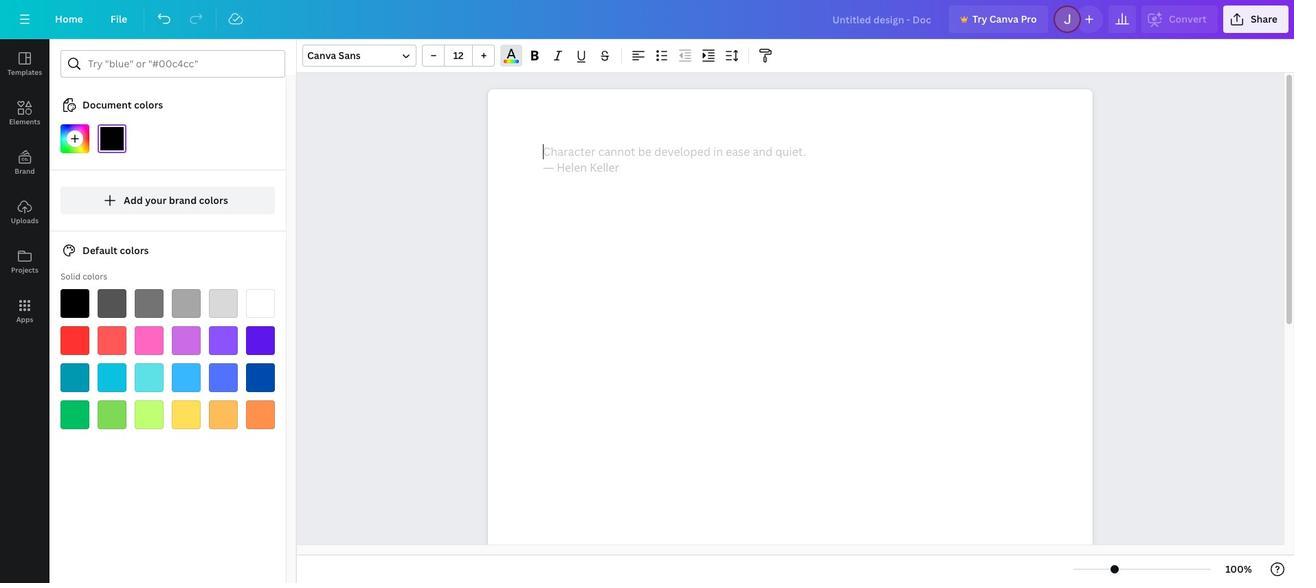 Task type: vqa. For each thing, say whether or not it's contained in the screenshot.
team 1 element
no



Task type: locate. For each thing, give the bounding box(es) containing it.
0 horizontal spatial canva
[[307, 49, 336, 62]]

canva sans button
[[303, 45, 417, 67]]

100%
[[1226, 563, 1253, 576]]

yellow #ffde59 image
[[172, 401, 201, 430], [172, 401, 201, 430]]

convert
[[1169, 12, 1207, 25]]

canva
[[990, 12, 1019, 25], [307, 49, 336, 62]]

colors for document colors
[[134, 98, 163, 111]]

solid
[[61, 271, 81, 283]]

templates
[[7, 67, 42, 77]]

Design title text field
[[822, 6, 944, 33]]

colors inside 'add your brand colors' button
[[199, 194, 228, 207]]

main menu bar
[[0, 0, 1295, 39]]

light blue #38b6ff image
[[172, 364, 201, 393], [172, 364, 201, 393]]

1 horizontal spatial canva
[[990, 12, 1019, 25]]

group
[[422, 45, 495, 67]]

canva right try
[[990, 12, 1019, 25]]

dark gray #545454 image
[[98, 289, 127, 318], [98, 289, 127, 318]]

violet #5e17eb image
[[246, 327, 275, 355], [246, 327, 275, 355]]

coral red #ff5757 image
[[98, 327, 127, 355]]

0 vertical spatial canva
[[990, 12, 1019, 25]]

sans
[[339, 49, 361, 62]]

colors right document
[[134, 98, 163, 111]]

colors right solid
[[83, 271, 107, 283]]

green #00bf63 image
[[61, 401, 89, 430]]

apps
[[16, 315, 33, 325]]

– – number field
[[449, 49, 468, 62]]

None text field
[[488, 89, 1093, 584]]

cobalt blue #004aad image
[[246, 364, 275, 393]]

gray #a6a6a6 image
[[172, 289, 201, 318]]

purple #8c52ff image
[[209, 327, 238, 355], [209, 327, 238, 355]]

file
[[111, 12, 127, 25]]

canva left sans
[[307, 49, 336, 62]]

peach #ffbd59 image
[[209, 401, 238, 430], [209, 401, 238, 430]]

lime #c1ff72 image
[[135, 401, 164, 430]]

color range image
[[504, 60, 519, 63], [504, 60, 519, 63]]

turquoise blue #5ce1e6 image
[[135, 364, 164, 393]]

100% button
[[1217, 559, 1262, 581]]

document
[[83, 98, 132, 111]]

grass green #7ed957 image
[[98, 401, 127, 430]]

gray #737373 image
[[135, 289, 164, 318], [135, 289, 164, 318]]

colors
[[134, 98, 163, 111], [199, 194, 228, 207], [120, 244, 149, 257], [83, 271, 107, 283]]

colors right brand
[[199, 194, 228, 207]]

colors right default
[[120, 244, 149, 257]]

add your brand colors button
[[61, 187, 275, 215]]

pink #ff66c4 image
[[135, 327, 164, 355]]

light gray #d9d9d9 image
[[209, 289, 238, 318], [209, 289, 238, 318]]

pink #ff66c4 image
[[135, 327, 164, 355]]

orange #ff914d image
[[246, 401, 275, 430], [246, 401, 275, 430]]

lime #c1ff72 image
[[135, 401, 164, 430]]

add a new color image
[[61, 124, 89, 153], [61, 124, 89, 153]]

#000000 image
[[98, 124, 127, 153]]

magenta #cb6ce6 image
[[172, 327, 201, 355]]

dark turquoise #0097b2 image
[[61, 364, 89, 393]]

1 vertical spatial canva
[[307, 49, 336, 62]]

magenta #cb6ce6 image
[[172, 327, 201, 355]]

share
[[1251, 12, 1278, 25]]



Task type: describe. For each thing, give the bounding box(es) containing it.
home link
[[44, 6, 94, 33]]

brand button
[[0, 138, 50, 188]]

default colors
[[83, 244, 149, 257]]

bright red #ff3131 image
[[61, 327, 89, 355]]

green #00bf63 image
[[61, 401, 89, 430]]

grass green #7ed957 image
[[98, 401, 127, 430]]

side panel tab list
[[0, 39, 50, 336]]

royal blue #5271ff image
[[209, 364, 238, 393]]

convert button
[[1142, 6, 1218, 33]]

colors for solid colors
[[83, 271, 107, 283]]

add
[[124, 194, 143, 207]]

black #000000 image
[[61, 289, 89, 318]]

bright red #ff3131 image
[[61, 327, 89, 355]]

coral red #ff5757 image
[[98, 327, 127, 355]]

projects
[[11, 265, 39, 275]]

white #ffffff image
[[246, 289, 275, 318]]

colors for default colors
[[120, 244, 149, 257]]

gray #a6a6a6 image
[[172, 289, 201, 318]]

canva sans
[[307, 49, 361, 62]]

document colors
[[83, 98, 163, 111]]

templates button
[[0, 39, 50, 89]]

royal blue #5271ff image
[[209, 364, 238, 393]]

Try "blue" or "#00c4cc" search field
[[88, 51, 276, 77]]

brand
[[15, 166, 35, 176]]

home
[[55, 12, 83, 25]]

apps button
[[0, 287, 50, 336]]

pro
[[1021, 12, 1037, 25]]

brand
[[169, 194, 197, 207]]

black #000000 image
[[61, 289, 89, 318]]

aqua blue #0cc0df image
[[98, 364, 127, 393]]

aqua blue #0cc0df image
[[98, 364, 127, 393]]

projects button
[[0, 237, 50, 287]]

elements button
[[0, 89, 50, 138]]

white #ffffff image
[[246, 289, 275, 318]]

default
[[83, 244, 117, 257]]

#000000 image
[[98, 124, 127, 153]]

elements
[[9, 117, 40, 127]]

add your brand colors
[[124, 194, 228, 207]]

canva inside canva sans dropdown button
[[307, 49, 336, 62]]

try canva pro button
[[949, 6, 1048, 33]]

try canva pro
[[973, 12, 1037, 25]]

your
[[145, 194, 167, 207]]

share button
[[1224, 6, 1289, 33]]

canva inside 'try canva pro' button
[[990, 12, 1019, 25]]

file button
[[100, 6, 138, 33]]

uploads button
[[0, 188, 50, 237]]

try
[[973, 12, 988, 25]]

dark turquoise #0097b2 image
[[61, 364, 89, 393]]

solid colors
[[61, 271, 107, 283]]

turquoise blue #5ce1e6 image
[[135, 364, 164, 393]]

uploads
[[11, 216, 39, 226]]

cobalt blue #004aad image
[[246, 364, 275, 393]]



